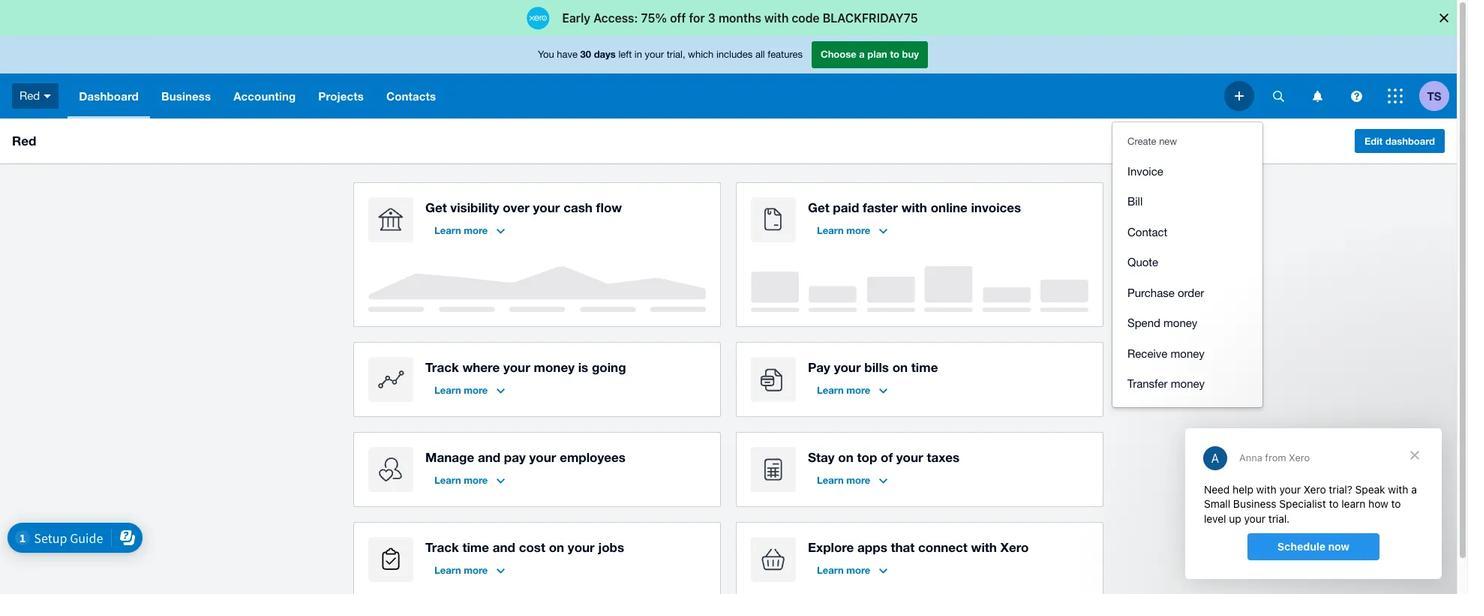 Task type: vqa. For each thing, say whether or not it's contained in the screenshot.
APPS
yes



Task type: locate. For each thing, give the bounding box(es) containing it.
learn more button
[[425, 218, 514, 242], [808, 218, 897, 242], [425, 378, 514, 402], [808, 378, 897, 402], [425, 468, 514, 492], [808, 468, 897, 492], [425, 558, 514, 582], [808, 558, 897, 582]]

track money icon image
[[368, 357, 413, 402]]

and left "pay"
[[478, 449, 501, 465]]

navigation
[[68, 74, 1225, 119]]

more down apps
[[847, 564, 871, 576]]

learn more for and
[[434, 474, 488, 486]]

your right over
[[533, 200, 560, 215]]

0 vertical spatial on
[[893, 359, 908, 375]]

time
[[912, 359, 938, 375], [463, 540, 489, 555]]

with left xero
[[971, 540, 997, 555]]

learn more down explore
[[817, 564, 871, 576]]

2 vertical spatial on
[[549, 540, 564, 555]]

learn more button down where
[[425, 378, 514, 402]]

transfer money
[[1128, 377, 1205, 390]]

more down manage
[[464, 474, 488, 486]]

more down visibility
[[464, 224, 488, 236]]

more
[[464, 224, 488, 236], [847, 224, 871, 236], [464, 384, 488, 396], [847, 384, 871, 396], [464, 474, 488, 486], [847, 474, 871, 486], [464, 564, 488, 576], [847, 564, 871, 576]]

stay
[[808, 449, 835, 465]]

flow
[[596, 200, 622, 215]]

get
[[425, 200, 447, 215], [808, 200, 830, 215]]

track right projects icon on the left of page
[[425, 540, 459, 555]]

learn more for paid
[[817, 224, 871, 236]]

1 vertical spatial time
[[463, 540, 489, 555]]

learn more down pay
[[817, 384, 871, 396]]

edit
[[1365, 135, 1383, 147]]

where
[[463, 359, 500, 375]]

0 vertical spatial time
[[912, 359, 938, 375]]

red button
[[0, 74, 68, 119]]

banner
[[0, 36, 1457, 407]]

and
[[478, 449, 501, 465], [493, 540, 515, 555]]

time left cost
[[463, 540, 489, 555]]

track left where
[[425, 359, 459, 375]]

learn more down where
[[434, 384, 488, 396]]

features
[[768, 49, 803, 60]]

0 horizontal spatial time
[[463, 540, 489, 555]]

more down pay your bills on time
[[847, 384, 871, 396]]

1 get from the left
[[425, 200, 447, 215]]

money down purchase order link on the right of page
[[1164, 317, 1198, 329]]

taxes icon image
[[751, 447, 796, 492]]

1 horizontal spatial time
[[912, 359, 938, 375]]

on left top
[[838, 449, 854, 465]]

1 vertical spatial track
[[425, 540, 459, 555]]

learn more
[[434, 224, 488, 236], [817, 224, 871, 236], [434, 384, 488, 396], [817, 384, 871, 396], [434, 474, 488, 486], [817, 474, 871, 486], [434, 564, 488, 576], [817, 564, 871, 576]]

learn more down manage
[[434, 474, 488, 486]]

learn more for where
[[434, 384, 488, 396]]

0 vertical spatial with
[[902, 200, 927, 215]]

dashboard
[[79, 89, 139, 103]]

track for track time and cost on your jobs
[[425, 540, 459, 555]]

more down top
[[847, 474, 871, 486]]

more for on
[[847, 474, 871, 486]]

cost
[[519, 540, 545, 555]]

receive money
[[1128, 347, 1205, 360]]

dialog
[[0, 0, 1468, 36], [1186, 428, 1442, 579]]

more down where
[[464, 384, 488, 396]]

svg image
[[1313, 90, 1323, 102], [1351, 90, 1362, 102], [1235, 92, 1244, 101]]

ts
[[1428, 89, 1442, 102]]

learn more down visibility
[[434, 224, 488, 236]]

list box
[[1113, 122, 1263, 407]]

with
[[902, 200, 927, 215], [971, 540, 997, 555]]

learn more button down paid
[[808, 218, 897, 242]]

and left cost
[[493, 540, 515, 555]]

learn
[[434, 224, 461, 236], [817, 224, 844, 236], [434, 384, 461, 396], [817, 384, 844, 396], [434, 474, 461, 486], [817, 474, 844, 486], [434, 564, 461, 576], [817, 564, 844, 576]]

money left is on the bottom left
[[534, 359, 575, 375]]

contact
[[1128, 225, 1168, 238]]

learn right track money icon
[[434, 384, 461, 396]]

money for spend money
[[1164, 317, 1198, 329]]

your inside 'you have 30 days left in your trial, which includes all features'
[[645, 49, 664, 60]]

more down paid
[[847, 224, 871, 236]]

purchase order
[[1128, 286, 1205, 299]]

learn more for on
[[817, 474, 871, 486]]

more down track time and cost on your jobs
[[464, 564, 488, 576]]

that
[[891, 540, 915, 555]]

create new
[[1128, 136, 1177, 147]]

invoice
[[1128, 165, 1164, 177]]

faster
[[863, 200, 898, 215]]

learn more button for time
[[425, 558, 514, 582]]

in
[[635, 49, 642, 60]]

invoices preview bar graph image
[[751, 266, 1089, 312]]

learn for where
[[434, 384, 461, 396]]

trial,
[[667, 49, 685, 60]]

with right faster
[[902, 200, 927, 215]]

plan
[[868, 48, 888, 60]]

learn down pay
[[817, 384, 844, 396]]

red
[[20, 89, 40, 102], [12, 133, 36, 149]]

learn more for time
[[434, 564, 488, 576]]

learn for time
[[434, 564, 461, 576]]

0 horizontal spatial get
[[425, 200, 447, 215]]

bill
[[1128, 195, 1143, 208]]

bill link
[[1113, 187, 1263, 217]]

0 vertical spatial track
[[425, 359, 459, 375]]

get visibility over your cash flow
[[425, 200, 622, 215]]

learn for visibility
[[434, 224, 461, 236]]

learn more button for on
[[808, 468, 897, 492]]

explore
[[808, 540, 854, 555]]

banner containing ts
[[0, 36, 1457, 407]]

get for get paid faster with online invoices
[[808, 200, 830, 215]]

your right the of
[[897, 449, 923, 465]]

learn more button down visibility
[[425, 218, 514, 242]]

get for get visibility over your cash flow
[[425, 200, 447, 215]]

navigation containing dashboard
[[68, 74, 1225, 119]]

learn more button for where
[[425, 378, 514, 402]]

more for visibility
[[464, 224, 488, 236]]

is
[[578, 359, 588, 375]]

0 horizontal spatial on
[[549, 540, 564, 555]]

choose
[[821, 48, 857, 60]]

learn right projects icon on the left of page
[[434, 564, 461, 576]]

more for time
[[464, 564, 488, 576]]

learn down manage
[[434, 474, 461, 486]]

on
[[893, 359, 908, 375], [838, 449, 854, 465], [549, 540, 564, 555]]

learn for apps
[[817, 564, 844, 576]]

left
[[619, 49, 632, 60]]

pay
[[504, 449, 526, 465]]

get left paid
[[808, 200, 830, 215]]

learn more for apps
[[817, 564, 871, 576]]

0 vertical spatial dialog
[[0, 0, 1468, 36]]

more for paid
[[847, 224, 871, 236]]

invoice link
[[1113, 156, 1263, 187]]

money for receive money
[[1171, 347, 1205, 360]]

learn more down paid
[[817, 224, 871, 236]]

bills
[[865, 359, 889, 375]]

learn down paid
[[817, 224, 844, 236]]

learn more button down apps
[[808, 558, 897, 582]]

edit dashboard button
[[1355, 129, 1445, 153]]

taxes
[[927, 449, 960, 465]]

manage and pay your employees
[[425, 449, 626, 465]]

learn down stay
[[817, 474, 844, 486]]

get left visibility
[[425, 200, 447, 215]]

contacts
[[386, 89, 436, 103]]

1 vertical spatial with
[[971, 540, 997, 555]]

on right cost
[[549, 540, 564, 555]]

learn more down track time and cost on your jobs
[[434, 564, 488, 576]]

2 track from the top
[[425, 540, 459, 555]]

money down receive money link
[[1171, 377, 1205, 390]]

new
[[1159, 136, 1177, 147]]

0 vertical spatial red
[[20, 89, 40, 102]]

more for apps
[[847, 564, 871, 576]]

2 horizontal spatial svg image
[[1351, 90, 1362, 102]]

accounting
[[233, 89, 296, 103]]

order
[[1178, 286, 1205, 299]]

learn more button for and
[[425, 468, 514, 492]]

on right bills
[[893, 359, 908, 375]]

paid
[[833, 200, 859, 215]]

more for your
[[847, 384, 871, 396]]

1 horizontal spatial svg image
[[1313, 90, 1323, 102]]

time right bills
[[912, 359, 938, 375]]

accounting button
[[222, 74, 307, 119]]

apps
[[858, 540, 888, 555]]

money down spend money 'link'
[[1171, 347, 1205, 360]]

learn more button down top
[[808, 468, 897, 492]]

learn more button down track time and cost on your jobs
[[425, 558, 514, 582]]

0 horizontal spatial svg image
[[44, 94, 51, 98]]

0 horizontal spatial with
[[902, 200, 927, 215]]

track for track where your money is going
[[425, 359, 459, 375]]

learn down explore
[[817, 564, 844, 576]]

learn more button down pay your bills on time
[[808, 378, 897, 402]]

your right in
[[645, 49, 664, 60]]

svg image
[[1388, 89, 1403, 104], [1273, 90, 1284, 102], [44, 94, 51, 98]]

learn more button for your
[[808, 378, 897, 402]]

top
[[857, 449, 877, 465]]

2 get from the left
[[808, 200, 830, 215]]

add-ons icon image
[[751, 537, 796, 582]]

1 horizontal spatial get
[[808, 200, 830, 215]]

create new group
[[1113, 149, 1263, 407]]

1 track from the top
[[425, 359, 459, 375]]

invoices
[[971, 200, 1021, 215]]

learn down visibility
[[434, 224, 461, 236]]

learn more down stay
[[817, 474, 871, 486]]

2 horizontal spatial on
[[893, 359, 908, 375]]

1 vertical spatial on
[[838, 449, 854, 465]]

money for transfer money
[[1171, 377, 1205, 390]]

money
[[1164, 317, 1198, 329], [1171, 347, 1205, 360], [534, 359, 575, 375], [1171, 377, 1205, 390]]

track
[[425, 359, 459, 375], [425, 540, 459, 555]]

your right where
[[503, 359, 530, 375]]

red inside popup button
[[20, 89, 40, 102]]

learn more button down manage
[[425, 468, 514, 492]]

learn more button for visibility
[[425, 218, 514, 242]]



Task type: describe. For each thing, give the bounding box(es) containing it.
1 horizontal spatial svg image
[[1273, 90, 1284, 102]]

online
[[931, 200, 968, 215]]

receive
[[1128, 347, 1168, 360]]

track where your money is going
[[425, 359, 626, 375]]

buy
[[902, 48, 919, 60]]

contact link
[[1113, 217, 1263, 248]]

of
[[881, 449, 893, 465]]

visibility
[[450, 200, 499, 215]]

get paid faster with online invoices
[[808, 200, 1021, 215]]

your right pay
[[834, 359, 861, 375]]

learn more for your
[[817, 384, 871, 396]]

30
[[580, 48, 591, 60]]

banking icon image
[[368, 197, 413, 242]]

dashboard
[[1386, 135, 1435, 147]]

going
[[592, 359, 626, 375]]

list box containing invoice
[[1113, 122, 1263, 407]]

learn more button for paid
[[808, 218, 897, 242]]

edit dashboard
[[1365, 135, 1435, 147]]

business
[[161, 89, 211, 103]]

your right "pay"
[[529, 449, 556, 465]]

spend money
[[1128, 317, 1198, 329]]

pay
[[808, 359, 831, 375]]

includes
[[717, 49, 753, 60]]

jobs
[[598, 540, 624, 555]]

transfer
[[1128, 377, 1168, 390]]

spend
[[1128, 317, 1161, 329]]

over
[[503, 200, 530, 215]]

learn for and
[[434, 474, 461, 486]]

quote link
[[1113, 248, 1263, 278]]

all
[[756, 49, 765, 60]]

1 horizontal spatial with
[[971, 540, 997, 555]]

pay your bills on time
[[808, 359, 938, 375]]

projects button
[[307, 74, 375, 119]]

more for where
[[464, 384, 488, 396]]

cash
[[564, 200, 593, 215]]

receive money link
[[1113, 339, 1263, 369]]

projects icon image
[[368, 537, 413, 582]]

learn for your
[[817, 384, 844, 396]]

banking preview line graph image
[[368, 266, 706, 312]]

invoices icon image
[[751, 197, 796, 242]]

have
[[557, 49, 578, 60]]

svg image inside red popup button
[[44, 94, 51, 98]]

xero
[[1001, 540, 1029, 555]]

0 horizontal spatial svg image
[[1235, 92, 1244, 101]]

1 vertical spatial and
[[493, 540, 515, 555]]

projects
[[318, 89, 364, 103]]

2 horizontal spatial svg image
[[1388, 89, 1403, 104]]

1 vertical spatial red
[[12, 133, 36, 149]]

stay on top of your taxes
[[808, 449, 960, 465]]

manage
[[425, 449, 474, 465]]

contacts button
[[375, 74, 447, 119]]

which
[[688, 49, 714, 60]]

more for and
[[464, 474, 488, 486]]

explore apps that connect with xero
[[808, 540, 1029, 555]]

learn for on
[[817, 474, 844, 486]]

a
[[859, 48, 865, 60]]

quote
[[1128, 256, 1159, 269]]

connect
[[918, 540, 968, 555]]

employees icon image
[[368, 447, 413, 492]]

learn for paid
[[817, 224, 844, 236]]

business button
[[150, 74, 222, 119]]

to
[[890, 48, 900, 60]]

spend money link
[[1113, 308, 1263, 339]]

choose a plan to buy
[[821, 48, 919, 60]]

employees
[[560, 449, 626, 465]]

you
[[538, 49, 554, 60]]

1 horizontal spatial on
[[838, 449, 854, 465]]

learn more for visibility
[[434, 224, 488, 236]]

bills icon image
[[751, 357, 796, 402]]

your left jobs
[[568, 540, 595, 555]]

you have 30 days left in your trial, which includes all features
[[538, 48, 803, 60]]

transfer money link
[[1113, 369, 1263, 400]]

track time and cost on your jobs
[[425, 540, 624, 555]]

dashboard link
[[68, 74, 150, 119]]

purchase
[[1128, 286, 1175, 299]]

purchase order link
[[1113, 278, 1263, 308]]

ts button
[[1420, 74, 1457, 119]]

create
[[1128, 136, 1157, 147]]

0 vertical spatial and
[[478, 449, 501, 465]]

1 vertical spatial dialog
[[1186, 428, 1442, 579]]

days
[[594, 48, 616, 60]]

learn more button for apps
[[808, 558, 897, 582]]



